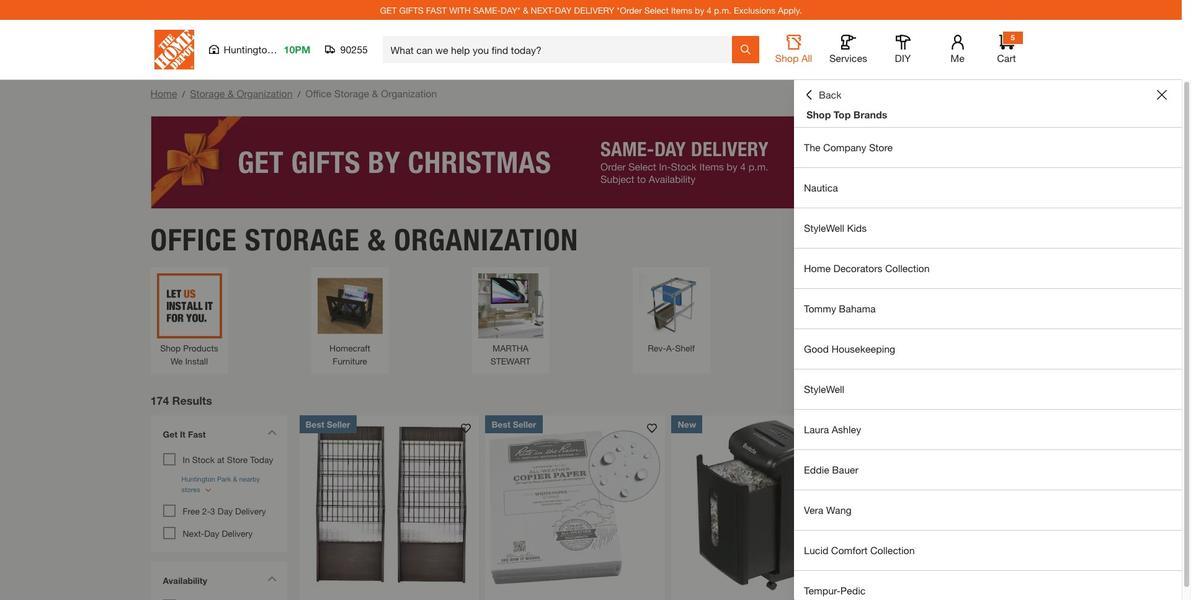 Task type: vqa. For each thing, say whether or not it's contained in the screenshot.
right MORE
no



Task type: describe. For each thing, give the bounding box(es) containing it.
feedback link image
[[1175, 210, 1192, 277]]

shop products we install link
[[157, 273, 222, 368]]

martha
[[493, 343, 529, 353]]

good housekeeping link
[[794, 330, 1182, 369]]

services
[[830, 52, 868, 64]]

1 / from the left
[[182, 89, 185, 99]]

get it fast link
[[157, 422, 281, 450]]

next-day delivery
[[183, 528, 253, 539]]

174 results
[[150, 394, 212, 407]]

park
[[276, 43, 296, 55]]

all
[[802, 52, 813, 64]]

lucid
[[804, 545, 829, 557]]

wall mounted image
[[800, 273, 865, 339]]

availability link
[[157, 568, 281, 597]]

company
[[824, 141, 867, 153]]

shop products we install
[[160, 343, 218, 366]]

a-
[[666, 343, 675, 353]]

cart
[[997, 52, 1016, 64]]

homecraft furniture image
[[317, 273, 383, 339]]

the
[[804, 141, 821, 153]]

90255 button
[[326, 43, 368, 56]]

cart 5
[[997, 33, 1016, 64]]

wall
[[806, 343, 822, 353]]

top
[[834, 109, 851, 120]]

1 vertical spatial office
[[150, 222, 237, 258]]

0 vertical spatial delivery
[[235, 506, 266, 517]]

get
[[163, 429, 178, 440]]

stylewell kids link
[[794, 209, 1182, 248]]

back
[[819, 89, 842, 101]]

home link
[[150, 88, 177, 99]]

in stock at store today link
[[183, 455, 273, 465]]

good
[[804, 343, 829, 355]]

2 / from the left
[[298, 89, 301, 99]]

bauer
[[832, 464, 859, 476]]

home decorators collection
[[804, 263, 930, 274]]

homecraft furniture link
[[317, 273, 383, 368]]

wall mounted link
[[800, 273, 865, 355]]

brands
[[854, 109, 888, 120]]

wang
[[827, 505, 852, 516]]

tempur-pedic link
[[794, 572, 1182, 601]]

lucid comfort collection link
[[794, 531, 1182, 571]]

4
[[707, 5, 712, 15]]

best for wooden free standing 6-tier display literature brochure magazine rack in black (2-pack) image
[[306, 419, 324, 430]]

tommy
[[804, 303, 837, 315]]

same-
[[473, 5, 501, 15]]

fast
[[426, 5, 447, 15]]

lucid comfort collection
[[804, 545, 915, 557]]

mounted
[[824, 343, 859, 353]]

tommy bahama
[[804, 303, 876, 315]]

shop for shop top brands
[[807, 109, 831, 120]]

at
[[217, 455, 225, 465]]

select
[[645, 5, 669, 15]]

back button
[[804, 89, 842, 101]]

laura
[[804, 424, 829, 436]]

stylewell for stylewell
[[804, 384, 845, 395]]

exclusions
[[734, 5, 776, 15]]

free 2-3 day delivery
[[183, 506, 266, 517]]

home / storage & organization / office storage & organization
[[150, 88, 437, 99]]

shelf
[[675, 343, 695, 353]]

comfort
[[832, 545, 868, 557]]

wall mounted
[[806, 343, 859, 353]]

fast
[[188, 429, 206, 440]]

furniture
[[333, 356, 367, 366]]

the company store
[[804, 141, 893, 153]]

laura ashley
[[804, 424, 862, 436]]

huntington park
[[224, 43, 296, 55]]

products
[[183, 343, 218, 353]]

homecraft furniture
[[330, 343, 370, 366]]

1 vertical spatial delivery
[[222, 528, 253, 539]]

best seller for all-weather 8-1/2 in. x 11 in. 20 lbs. bulk copier paper, white (500-sheet pack) image
[[492, 419, 537, 430]]

results
[[172, 394, 212, 407]]

5
[[1011, 33, 1015, 42]]

apply.
[[778, 5, 802, 15]]

in
[[183, 455, 190, 465]]

stylewell for stylewell kids
[[804, 222, 845, 234]]

ashley
[[832, 424, 862, 436]]

the company store link
[[794, 128, 1182, 168]]

sponsored banner image
[[150, 116, 1032, 209]]

martha stewart image
[[478, 273, 543, 339]]

collection for lucid comfort collection
[[871, 545, 915, 557]]

nautica link
[[794, 168, 1182, 208]]

seller for wooden free standing 6-tier display literature brochure magazine rack in black (2-pack) image
[[327, 419, 350, 430]]

diy
[[895, 52, 911, 64]]

stylewell link
[[794, 370, 1182, 410]]

we
[[171, 356, 183, 366]]

with
[[449, 5, 471, 15]]

collection for home decorators collection
[[886, 263, 930, 274]]

day*
[[501, 5, 521, 15]]



Task type: locate. For each thing, give the bounding box(es) containing it.
tempur-pedic
[[804, 585, 866, 597]]

home for home / storage & organization / office storage & organization
[[150, 88, 177, 99]]

kids
[[848, 222, 867, 234]]

nautica
[[804, 182, 838, 194]]

seller for all-weather 8-1/2 in. x 11 in. 20 lbs. bulk copier paper, white (500-sheet pack) image
[[513, 419, 537, 430]]

1 horizontal spatial seller
[[513, 419, 537, 430]]

gifts
[[399, 5, 424, 15]]

1 vertical spatial shop
[[807, 109, 831, 120]]

in stock at store today
[[183, 455, 273, 465]]

stylewell up laura
[[804, 384, 845, 395]]

shop products we install image
[[157, 273, 222, 339]]

home down the home depot logo
[[150, 88, 177, 99]]

best seller for wooden free standing 6-tier display literature brochure magazine rack in black (2-pack) image
[[306, 419, 350, 430]]

1 horizontal spatial store
[[869, 141, 893, 153]]

0 horizontal spatial seller
[[327, 419, 350, 430]]

2 horizontal spatial shop
[[807, 109, 831, 120]]

day
[[555, 5, 572, 15]]

day right the 3
[[218, 506, 233, 517]]

*order
[[617, 5, 642, 15]]

rev-a-shelf
[[648, 343, 695, 353]]

get
[[380, 5, 397, 15]]

free
[[183, 506, 200, 517]]

2 seller from the left
[[513, 419, 537, 430]]

1 horizontal spatial home
[[804, 263, 831, 274]]

2 vertical spatial shop
[[160, 343, 181, 353]]

0 horizontal spatial /
[[182, 89, 185, 99]]

storage
[[190, 88, 225, 99], [334, 88, 369, 99], [245, 222, 360, 258]]

menu
[[794, 128, 1182, 601]]

/
[[182, 89, 185, 99], [298, 89, 301, 99]]

0 vertical spatial collection
[[886, 263, 930, 274]]

install
[[185, 356, 208, 366]]

huntington
[[224, 43, 273, 55]]

cx8 crosscut shredder image
[[858, 416, 1038, 595]]

0 vertical spatial day
[[218, 506, 233, 517]]

1 horizontal spatial best seller
[[492, 419, 537, 430]]

1 stylewell from the top
[[804, 222, 845, 234]]

1 horizontal spatial /
[[298, 89, 301, 99]]

shop up we
[[160, 343, 181, 353]]

90255
[[340, 43, 368, 55]]

new
[[678, 419, 697, 430]]

storage & organization link
[[190, 88, 293, 99]]

shop left all
[[775, 52, 799, 64]]

best for all-weather 8-1/2 in. x 11 in. 20 lbs. bulk copier paper, white (500-sheet pack) image
[[492, 419, 511, 430]]

10pm
[[284, 43, 311, 55]]

menu containing the company store
[[794, 128, 1182, 601]]

the home depot logo image
[[154, 30, 194, 70]]

1 seller from the left
[[327, 419, 350, 430]]

organization
[[237, 88, 293, 99], [381, 88, 437, 99], [394, 222, 579, 258]]

items
[[671, 5, 693, 15]]

wooden free standing 6-tier display literature brochure magazine rack in black (2-pack) image
[[299, 416, 479, 595]]

0 horizontal spatial store
[[227, 455, 248, 465]]

0 horizontal spatial shop
[[160, 343, 181, 353]]

shop for shop products we install
[[160, 343, 181, 353]]

shop all
[[775, 52, 813, 64]]

eddie bauer link
[[794, 451, 1182, 490]]

30 l/7.9 gal. paper shredder cross cut document shredder for credit card/cd/junk mail shredder for office home image
[[672, 416, 852, 595]]

decorators
[[834, 263, 883, 274]]

shop for shop all
[[775, 52, 799, 64]]

housekeeping
[[832, 343, 896, 355]]

day down the 3
[[204, 528, 219, 539]]

1 best seller from the left
[[306, 419, 350, 430]]

1 vertical spatial store
[[227, 455, 248, 465]]

home for home decorators collection
[[804, 263, 831, 274]]

rev-a-shelf link
[[639, 273, 704, 355]]

shop
[[775, 52, 799, 64], [807, 109, 831, 120], [160, 343, 181, 353]]

2 best seller from the left
[[492, 419, 537, 430]]

stylewell left kids
[[804, 222, 845, 234]]

&
[[523, 5, 529, 15], [228, 88, 234, 99], [372, 88, 378, 99], [368, 222, 386, 258]]

1 vertical spatial collection
[[871, 545, 915, 557]]

rev a shelf image
[[639, 273, 704, 339]]

seller
[[327, 419, 350, 430], [513, 419, 537, 430]]

0 horizontal spatial home
[[150, 88, 177, 99]]

shop inside shop products we install
[[160, 343, 181, 353]]

all-weather 8-1/2 in. x 11 in. 20 lbs. bulk copier paper, white (500-sheet pack) image
[[486, 416, 666, 595]]

1 vertical spatial home
[[804, 263, 831, 274]]

0 horizontal spatial best seller
[[306, 419, 350, 430]]

laura ashley link
[[794, 410, 1182, 450]]

pedic
[[841, 585, 866, 597]]

store inside menu
[[869, 141, 893, 153]]

best
[[306, 419, 324, 430], [492, 419, 511, 430]]

availability
[[163, 576, 207, 586]]

2 best from the left
[[492, 419, 511, 430]]

get gifts fast with same-day* & next-day delivery *order select items by 4 p.m. exclusions apply.
[[380, 5, 802, 15]]

by
[[695, 5, 705, 15]]

office supplies image
[[960, 273, 1026, 339]]

office storage & organization
[[150, 222, 579, 258]]

eddie bauer
[[804, 464, 859, 476]]

martha stewart link
[[478, 273, 543, 368]]

vera wang
[[804, 505, 852, 516]]

vera
[[804, 505, 824, 516]]

2 stylewell from the top
[[804, 384, 845, 395]]

stylewell kids
[[804, 222, 867, 234]]

get it fast
[[163, 429, 206, 440]]

shop all button
[[774, 35, 814, 65]]

delivery
[[574, 5, 615, 15]]

collection right comfort at right
[[871, 545, 915, 557]]

stock
[[192, 455, 215, 465]]

home up tommy
[[804, 263, 831, 274]]

good housekeeping
[[804, 343, 896, 355]]

martha stewart
[[491, 343, 531, 366]]

1 best from the left
[[306, 419, 324, 430]]

0 vertical spatial office
[[306, 88, 332, 99]]

services button
[[829, 35, 869, 65]]

home inside menu
[[804, 263, 831, 274]]

174
[[150, 394, 169, 407]]

shop down back button
[[807, 109, 831, 120]]

tommy bahama link
[[794, 289, 1182, 329]]

next-
[[531, 5, 555, 15]]

store down brands
[[869, 141, 893, 153]]

home
[[150, 88, 177, 99], [804, 263, 831, 274]]

drawer close image
[[1157, 90, 1167, 100]]

me
[[951, 52, 965, 64]]

today
[[250, 455, 273, 465]]

bahama
[[839, 303, 876, 315]]

0 vertical spatial shop
[[775, 52, 799, 64]]

0 vertical spatial stylewell
[[804, 222, 845, 234]]

rev-
[[648, 343, 666, 353]]

home decorators collection link
[[794, 249, 1182, 289]]

0 vertical spatial store
[[869, 141, 893, 153]]

1 horizontal spatial best
[[492, 419, 511, 430]]

1 horizontal spatial office
[[306, 88, 332, 99]]

store right at
[[227, 455, 248, 465]]

0 horizontal spatial best
[[306, 419, 324, 430]]

0 vertical spatial home
[[150, 88, 177, 99]]

1 horizontal spatial shop
[[775, 52, 799, 64]]

collection right the decorators
[[886, 263, 930, 274]]

1 vertical spatial stylewell
[[804, 384, 845, 395]]

delivery right the 3
[[235, 506, 266, 517]]

/ right the home link
[[182, 89, 185, 99]]

next-
[[183, 528, 204, 539]]

shop inside button
[[775, 52, 799, 64]]

/ down 10pm at the left of the page
[[298, 89, 301, 99]]

1 vertical spatial day
[[204, 528, 219, 539]]

0 horizontal spatial office
[[150, 222, 237, 258]]

What can we help you find today? search field
[[391, 37, 731, 63]]

delivery down free 2-3 day delivery
[[222, 528, 253, 539]]

homecraft
[[330, 343, 370, 353]]

office
[[306, 88, 332, 99], [150, 222, 237, 258]]

collection
[[886, 263, 930, 274], [871, 545, 915, 557]]



